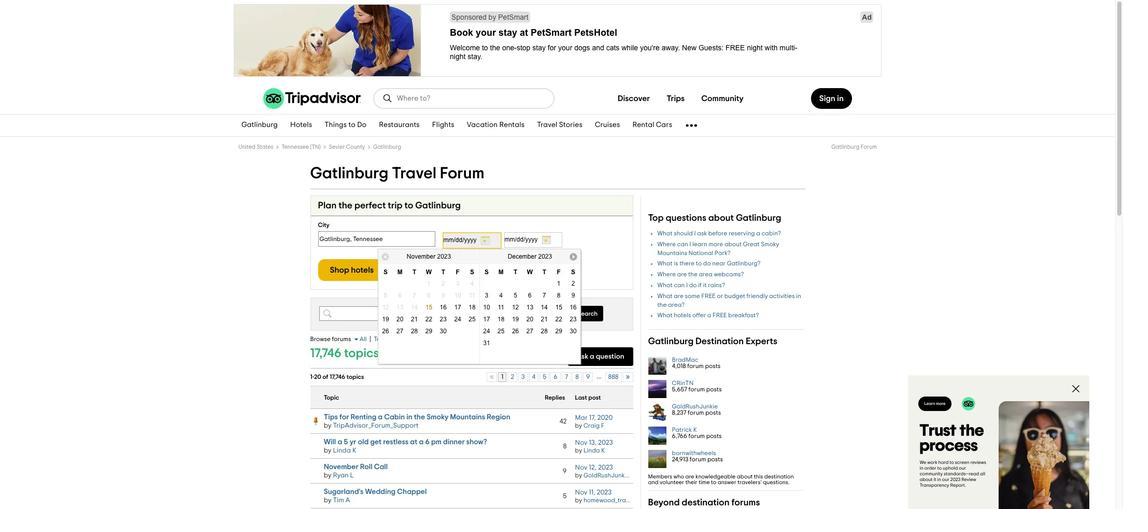 Task type: locate. For each thing, give the bounding box(es) containing it.
are up area?
[[674, 293, 684, 299]]

sevier right (tn)
[[329, 144, 345, 150]]

close image
[[1071, 383, 1082, 395]]

0 horizontal spatial i
[[687, 282, 688, 288]]

18
[[469, 304, 476, 311], [498, 316, 505, 323]]

by inside the mar 17, 2020 by craig f
[[575, 422, 583, 429]]

friendly
[[747, 293, 768, 299]]

to right trip
[[405, 201, 414, 211]]

chappel
[[397, 488, 427, 496]]

forum right 24,913
[[690, 457, 707, 463]]

5 inside will a 5 yr old get restless at a 6 pm dinner show? by linda k
[[344, 438, 348, 446]]

2023 inside nov 12, 2023 by goldrushjunk...
[[598, 464, 613, 471]]

hotels link
[[284, 115, 319, 136]]

0 horizontal spatial 11
[[469, 292, 476, 299]]

by for nov 11, 2023
[[575, 497, 583, 503]]

0 horizontal spatial 30
[[440, 328, 447, 335]]

f for november 2023
[[456, 269, 460, 276]]

1 horizontal spatial linda k link
[[584, 447, 605, 454]]

perfect
[[355, 201, 386, 211]]

advertisement region
[[0, 4, 1116, 79], [909, 375, 1090, 509]]

0 vertical spatial where
[[658, 241, 676, 247]]

1 horizontal spatial 7
[[543, 292, 546, 299]]

8 link
[[573, 372, 582, 382]]

26 up tennessee forums link
[[382, 328, 389, 335]]

None submit
[[318, 259, 386, 281], [572, 306, 604, 322], [318, 259, 386, 281], [572, 306, 604, 322]]

10
[[455, 292, 461, 299], [483, 304, 490, 311]]

sugarland's wedding chappel link
[[324, 488, 427, 496]]

gatlinburg link up united states
[[235, 115, 284, 136]]

free
[[702, 293, 716, 299], [713, 312, 727, 319]]

m down "city" text box
[[398, 269, 403, 276]]

do up area
[[704, 261, 711, 267]]

november for 2023
[[407, 253, 436, 260]]

nov inside nov 12, 2023 by goldrushjunk...
[[575, 464, 588, 471]]

m for december 2023
[[499, 269, 504, 276]]

destination inside 'members who are knowledgeable about this destination and volunteer their time to answer travelers' questions.'
[[765, 474, 794, 480]]

6,766
[[672, 433, 688, 439]]

13 up tennessee forums link
[[397, 304, 404, 311]]

2 linda k link from the left
[[584, 447, 605, 454]]

1 horizontal spatial travel
[[537, 122, 558, 129]]

posts inside bornwithwheels 24,913 forum posts
[[708, 457, 723, 463]]

by left 'ryan' on the left bottom of page
[[324, 472, 332, 479]]

1 vertical spatial do
[[690, 282, 697, 288]]

4 inside 4 link
[[532, 374, 536, 380]]

1 where from the top
[[658, 241, 676, 247]]

0 horizontal spatial mm/dd/yyyy
[[444, 237, 477, 244]]

0 horizontal spatial do
[[690, 282, 697, 288]]

1 vertical spatial 24
[[483, 328, 490, 335]]

tennessee left (tn)
[[282, 144, 309, 150]]

near
[[713, 261, 726, 267]]

forum inside bradmac 4,018 forum posts
[[688, 363, 704, 369]]

posts inside crintn 5,657 forum posts
[[707, 387, 722, 393]]

topics down all
[[344, 348, 379, 360]]

tennessee forums link
[[374, 336, 424, 342]]

about left this at the right of page
[[737, 474, 753, 480]]

of
[[323, 374, 329, 380]]

0 vertical spatial about
[[709, 214, 734, 223]]

1 nov from the top
[[575, 439, 588, 446]]

linda inside nov 13, 2023 by linda k
[[584, 447, 600, 454]]

by for nov 12, 2023
[[575, 472, 583, 478]]

0 horizontal spatial travel
[[392, 165, 437, 182]]

1 vertical spatial nov
[[575, 464, 588, 471]]

nov inside nov 13, 2023 by linda k
[[575, 439, 588, 446]]

by inside tips for renting a cabin in the smoky mountains region by tripadvisor_forum_support
[[324, 422, 332, 429]]

nov for will a 5 yr old get restless at a 6 pm dinner show?
[[575, 439, 588, 446]]

1 vertical spatial 11
[[498, 304, 505, 311]]

17,
[[590, 414, 596, 421]]

1 horizontal spatial 29
[[556, 328, 563, 335]]

united
[[239, 144, 256, 150]]

forum inside crintn 5,657 forum posts
[[689, 387, 705, 393]]

by for mar 17, 2020
[[575, 422, 583, 429]]

0 vertical spatial in
[[838, 94, 844, 103]]

None text field
[[335, 310, 489, 321]]

posts up bornwithwheels 24,913 forum posts in the right of the page
[[707, 433, 722, 439]]

november down "city" text box
[[407, 253, 436, 260]]

smoky inside tips for renting a cabin in the smoky mountains region by tripadvisor_forum_support
[[427, 413, 449, 421]]

2 19 from the left
[[512, 316, 519, 323]]

1 vertical spatial 17
[[483, 316, 490, 323]]

1 horizontal spatial 12
[[512, 304, 519, 311]]

mountains up the is
[[658, 250, 688, 256]]

november inside november roll call by ryan l
[[324, 463, 359, 471]]

2023 for will a 5 yr old get restless at a 6 pm dinner show?
[[598, 439, 613, 446]]

learn
[[693, 241, 708, 247]]

1 w from the left
[[426, 269, 432, 276]]

7 up gatlinburg forums
[[543, 292, 546, 299]]

forum inside goldrushjunkie 8,237 forum posts
[[688, 410, 705, 416]]

a
[[757, 230, 761, 237], [708, 312, 712, 319], [590, 353, 595, 360], [378, 413, 383, 421], [338, 438, 342, 446], [419, 438, 424, 446]]

1 horizontal spatial 26
[[512, 328, 519, 335]]

1 horizontal spatial w
[[527, 269, 533, 276]]

2 s from the left
[[470, 269, 475, 276]]

forum for 5,657
[[689, 387, 705, 393]]

0 horizontal spatial 29
[[426, 328, 433, 335]]

1 for 7
[[557, 280, 561, 287]]

1 horizontal spatial 22
[[556, 316, 563, 323]]

forum right the 5,657
[[689, 387, 705, 393]]

renting
[[351, 413, 377, 421]]

destination
[[765, 474, 794, 480], [682, 499, 730, 508]]

17,746 right of at bottom
[[330, 374, 345, 380]]

2023 inside nov 13, 2023 by linda k
[[598, 439, 613, 446]]

5 up gatlinburg forums
[[514, 292, 518, 299]]

forums for gatlinburg forums
[[525, 310, 544, 316]]

nov inside "nov 11, 2023 by homewood_tra..."
[[575, 489, 588, 496]]

0 horizontal spatial 26
[[382, 328, 389, 335]]

the right plan
[[339, 201, 353, 211]]

6 inside will a 5 yr old get restless at a 6 pm dinner show? by linda k
[[425, 438, 430, 446]]

travel up trip
[[392, 165, 437, 182]]

1 horizontal spatial in
[[797, 293, 802, 299]]

1 horizontal spatial november
[[407, 253, 436, 260]]

2 what from the top
[[658, 261, 673, 267]]

1 vertical spatial are
[[674, 293, 684, 299]]

15 right gatlinburg forums
[[556, 304, 563, 311]]

2 m from the left
[[499, 269, 504, 276]]

linda k link down "nov 13, 2023" link
[[584, 447, 605, 454]]

forums for browse forums
[[332, 336, 351, 342]]

crintn 5,657 forum posts
[[672, 380, 722, 393]]

2 30 from the left
[[570, 328, 577, 335]]

nov left 12, in the bottom of the page
[[575, 464, 588, 471]]

0 horizontal spatial 20
[[314, 374, 321, 380]]

1 horizontal spatial k
[[602, 447, 605, 454]]

2 for 8
[[572, 280, 575, 287]]

posts up patrick k 6,766 forum posts
[[706, 410, 721, 416]]

forum inside bornwithwheels 24,913 forum posts
[[690, 457, 707, 463]]

27 down gatlinburg forums
[[527, 328, 534, 335]]

tammy c image
[[649, 450, 667, 468]]

will a 5 yr old get restless at a 6 pm dinner show? by linda k
[[324, 438, 487, 454]]

3 what from the top
[[658, 282, 673, 288]]

15
[[426, 304, 433, 311], [556, 304, 563, 311]]

1 vertical spatial can
[[674, 282, 685, 288]]

...
[[597, 373, 602, 380]]

mountains inside what should i ask before reserving a cabin? where can i learn more about great smoky mountains national park? what is there to do near gatlinburg? where are the area webcams? what can i do if it rains? what are some free or budget friendly activities in the area? what hotels offer a free breakfast?
[[658, 250, 688, 256]]

by down 'nov 12, 2023' link
[[575, 472, 583, 478]]

26 down gatlinburg forums
[[512, 328, 519, 335]]

from
[[382, 348, 408, 360]]

tennessee
[[282, 144, 309, 150], [374, 336, 404, 342]]

1 horizontal spatial 30
[[570, 328, 577, 335]]

knowledgeable
[[696, 474, 736, 480]]

1 horizontal spatial 10
[[483, 304, 490, 311]]

2023 inside "nov 11, 2023 by homewood_tra..."
[[597, 489, 612, 496]]

0 horizontal spatial 27
[[397, 328, 404, 335]]

free down it on the right bottom of page
[[702, 293, 716, 299]]

mm/dd/yyyy up november 2023
[[444, 237, 477, 244]]

travel left stories
[[537, 122, 558, 129]]

0 vertical spatial 17,746
[[310, 348, 342, 360]]

forum
[[861, 144, 877, 150], [440, 165, 485, 182]]

linda down yr
[[333, 447, 351, 454]]

4,018
[[672, 363, 686, 369]]

county down the do at left top
[[346, 144, 365, 150]]

1 horizontal spatial 3
[[485, 292, 489, 299]]

do
[[357, 122, 367, 129]]

17 up 31
[[483, 316, 490, 323]]

in inside what should i ask before reserving a cabin? where can i learn more about great smoky mountains national park? what is there to do near gatlinburg? where are the area webcams? what can i do if it rains? what are some free or budget friendly activities in the area? what hotels offer a free breakfast?
[[797, 293, 802, 299]]

13 down december 2023
[[527, 304, 534, 311]]

forum right "8,237"
[[688, 410, 705, 416]]

by down will
[[324, 447, 332, 454]]

dialog
[[909, 375, 1090, 509]]

to inside what should i ask before reserving a cabin? where can i learn more about great smoky mountains national park? what is there to do near gatlinburg? where are the area webcams? what can i do if it rains? what are some free or budget friendly activities in the area? what hotels offer a free breakfast?
[[696, 261, 702, 267]]

0 horizontal spatial 28
[[411, 328, 418, 335]]

1 horizontal spatial m
[[499, 269, 504, 276]]

6 left pm
[[425, 438, 430, 446]]

2 where from the top
[[658, 271, 676, 278]]

a inside tips for renting a cabin in the smoky mountains region by tripadvisor_forum_support
[[378, 413, 383, 421]]

7 left 8 link
[[565, 374, 568, 380]]

1 horizontal spatial mm/dd/yyyy
[[505, 236, 538, 243]]

k inside nov 13, 2023 by linda k
[[602, 447, 605, 454]]

2 horizontal spatial 3
[[522, 374, 525, 380]]

reserving
[[729, 230, 755, 237]]

by left tim
[[324, 497, 332, 504]]

smoky
[[761, 241, 780, 247], [427, 413, 449, 421]]

2 vertical spatial i
[[687, 282, 688, 288]]

gatlinburg forum
[[832, 144, 877, 150]]

by down mar
[[575, 422, 583, 429]]

0 horizontal spatial linda
[[333, 447, 351, 454]]

a right at
[[419, 438, 424, 446]]

16
[[440, 304, 447, 311], [570, 304, 577, 311]]

sugarland's wedding chappel by tim a
[[324, 488, 427, 504]]

november up 'ryan' on the left bottom of page
[[324, 463, 359, 471]]

2 vertical spatial nov
[[575, 489, 588, 496]]

27
[[397, 328, 404, 335], [527, 328, 534, 335]]

tripadvisor image
[[263, 88, 361, 109]]

1 horizontal spatial do
[[704, 261, 711, 267]]

0 horizontal spatial 18
[[469, 304, 476, 311]]

(tn)
[[310, 144, 321, 150]]

2 horizontal spatial 4
[[532, 374, 536, 380]]

cabin?
[[762, 230, 782, 237]]

posts inside bradmac 4,018 forum posts
[[706, 363, 721, 369]]

1 horizontal spatial 15
[[556, 304, 563, 311]]

craig f link
[[584, 422, 605, 429]]

2 nov from the top
[[575, 464, 588, 471]]

ask a question link
[[577, 353, 625, 360]]

0 vertical spatial travel
[[537, 122, 558, 129]]

nov left 13,
[[575, 439, 588, 446]]

0 horizontal spatial 2
[[442, 280, 445, 287]]

w down november 2023
[[426, 269, 432, 276]]

1 horizontal spatial sevier
[[433, 336, 450, 342]]

sign in
[[820, 94, 844, 103]]

or
[[717, 293, 724, 299]]

0 horizontal spatial tennessee
[[282, 144, 309, 150]]

gatlinburg destination experts
[[649, 337, 778, 347]]

bradmac
[[672, 357, 699, 363]]

november 2023
[[407, 253, 451, 260]]

11,
[[589, 489, 596, 496]]

tennessee up the from
[[374, 336, 404, 342]]

trips
[[667, 94, 685, 103]]

do left if
[[690, 282, 697, 288]]

29 up our
[[426, 328, 433, 335]]

to left the do at left top
[[349, 122, 356, 129]]

1 vertical spatial 17,746
[[330, 374, 345, 380]]

1 15 from the left
[[426, 304, 433, 311]]

1 horizontal spatial 13
[[527, 304, 534, 311]]

1 vertical spatial forum
[[440, 165, 485, 182]]

sevier up community
[[433, 336, 450, 342]]

0 vertical spatial advertisement region
[[0, 4, 1116, 79]]

nov for november roll call
[[575, 464, 588, 471]]

22 right gatlinburg forums
[[556, 316, 563, 323]]

forums for tennessee forums
[[405, 336, 424, 342]]

2 vertical spatial 4
[[532, 374, 536, 380]]

0 vertical spatial sevier
[[329, 144, 345, 150]]

1 horizontal spatial 19
[[512, 316, 519, 323]]

0 horizontal spatial 16
[[440, 304, 447, 311]]

12 up "tennessee forums"
[[382, 304, 389, 311]]

restaurants
[[379, 122, 420, 129]]

0 vertical spatial nov
[[575, 439, 588, 446]]

1 19 from the left
[[382, 316, 389, 323]]

to
[[349, 122, 356, 129], [405, 201, 414, 211], [696, 261, 702, 267], [712, 480, 717, 486]]

7 down november 2023
[[413, 292, 416, 299]]

m up gatlinburg forums
[[499, 269, 504, 276]]

0 horizontal spatial 15
[[426, 304, 433, 311]]

1 horizontal spatial 14
[[541, 304, 548, 311]]

posts up goldrushjunkie link
[[707, 387, 722, 393]]

1 vertical spatial 25
[[498, 328, 505, 335]]

area
[[699, 271, 713, 278]]

28 up tennessee forums link
[[411, 328, 418, 335]]

gatlinburg link
[[235, 115, 284, 136], [373, 144, 401, 150]]

are down there
[[678, 271, 687, 278]]

the right cabin
[[414, 413, 425, 421]]

0 vertical spatial are
[[678, 271, 687, 278]]

2 w from the left
[[527, 269, 533, 276]]

by inside will a 5 yr old get restless at a 6 pm dinner show? by linda k
[[324, 447, 332, 454]]

17
[[455, 304, 461, 311], [483, 316, 490, 323]]

a
[[346, 497, 350, 504]]

25
[[469, 316, 476, 323], [498, 328, 505, 335]]

k inside patrick k 6,766 forum posts
[[694, 427, 697, 433]]

december
[[508, 253, 537, 260]]

where down the is
[[658, 271, 676, 278]]

1 linda k link from the left
[[333, 447, 357, 454]]

in right cabin
[[407, 413, 413, 421]]

hotels
[[674, 312, 692, 319]]

2 for 10
[[442, 280, 445, 287]]

2 vertical spatial are
[[686, 474, 695, 480]]

about inside 'members who are knowledgeable about this destination and volunteer their time to answer travelers' questions.'
[[737, 474, 753, 480]]

1 21 from the left
[[411, 316, 418, 323]]

4 what from the top
[[658, 293, 673, 299]]

i left ask
[[695, 230, 696, 237]]

1 vertical spatial about
[[725, 241, 742, 247]]

2 linda from the left
[[584, 447, 600, 454]]

can down should in the top right of the page
[[678, 241, 689, 247]]

27 up tennessee forums link
[[397, 328, 404, 335]]

posts for bradmac 4,018 forum posts
[[706, 363, 721, 369]]

to right time
[[712, 480, 717, 486]]

posts for bornwithwheels 24,913 forum posts
[[708, 457, 723, 463]]

linda k link down yr
[[333, 447, 357, 454]]

f inside the mar 17, 2020 by craig f
[[601, 422, 605, 429]]

14
[[411, 304, 418, 311], [541, 304, 548, 311]]

1 23 from the left
[[440, 316, 447, 323]]

0 vertical spatial smoky
[[761, 241, 780, 247]]

question
[[596, 353, 625, 360]]

posts for goldrushjunkie 8,237 forum posts
[[706, 410, 721, 416]]

mountains up show?
[[450, 413, 486, 421]]

10 left gatlinburg forums
[[483, 304, 490, 311]]

a right offer
[[708, 312, 712, 319]]

mountains inside tips for renting a cabin in the smoky mountains region by tripadvisor_forum_support
[[450, 413, 486, 421]]

sevier for sevier county
[[329, 144, 345, 150]]

0 horizontal spatial november
[[324, 463, 359, 471]]

smoky up pm
[[427, 413, 449, 421]]

2 22 from the left
[[556, 316, 563, 323]]

k down yr
[[353, 447, 357, 454]]

1 vertical spatial where
[[658, 271, 676, 278]]

10 up sevier county forums
[[455, 292, 461, 299]]

posts up knowledgeable
[[708, 457, 723, 463]]

0 horizontal spatial 21
[[411, 316, 418, 323]]

City text field
[[318, 231, 435, 247]]

2
[[442, 280, 445, 287], [572, 280, 575, 287], [511, 374, 514, 380]]

by inside sugarland's wedding chappel by tim a
[[324, 497, 332, 504]]

0 horizontal spatial 19
[[382, 316, 389, 323]]

1 vertical spatial destination
[[682, 499, 730, 508]]

flights link
[[426, 115, 461, 136]]

13
[[397, 304, 404, 311], [527, 304, 534, 311]]

i left 'learn'
[[690, 241, 692, 247]]

1 horizontal spatial 16
[[570, 304, 577, 311]]

goldrushjunkie
[[672, 404, 718, 410]]

1 vertical spatial advertisement region
[[909, 375, 1090, 509]]

do
[[704, 261, 711, 267], [690, 282, 697, 288]]

destination right this at the right of page
[[765, 474, 794, 480]]

county for sevier county
[[346, 144, 365, 150]]

w down december 2023
[[527, 269, 533, 276]]

linda k link for 13,
[[584, 447, 605, 454]]

for
[[340, 413, 349, 421]]

county up community
[[451, 336, 472, 342]]

1 horizontal spatial 11
[[498, 304, 505, 311]]

tennessee for tennessee forums
[[374, 336, 404, 342]]

2 12 from the left
[[512, 304, 519, 311]]

by inside nov 13, 2023 by linda k
[[575, 447, 583, 454]]

1 29 from the left
[[426, 328, 433, 335]]

1 t from the left
[[413, 269, 417, 276]]

»
[[626, 373, 630, 381]]

forum right 4,018
[[688, 363, 704, 369]]

0 horizontal spatial 12
[[382, 304, 389, 311]]

topics right of at bottom
[[347, 374, 364, 380]]

november
[[407, 253, 436, 260], [324, 463, 359, 471]]

24 up sevier county forums
[[455, 316, 461, 323]]

0 vertical spatial do
[[704, 261, 711, 267]]

smoky down 'cabin?'
[[761, 241, 780, 247]]

None search field
[[374, 89, 554, 108]]

2023
[[437, 253, 451, 260], [539, 253, 552, 260], [598, 439, 613, 446], [598, 464, 613, 471], [597, 489, 612, 496]]

forum right 6,766
[[689, 433, 705, 439]]

great
[[744, 241, 760, 247]]

activities
[[770, 293, 795, 299]]

in right activities
[[797, 293, 802, 299]]

by for sugarland's wedding chappel
[[324, 497, 332, 504]]

k right patrick
[[694, 427, 697, 433]]

posts down gatlinburg destination experts
[[706, 363, 721, 369]]

12 down december
[[512, 304, 519, 311]]

1 m from the left
[[398, 269, 403, 276]]

it
[[704, 282, 707, 288]]

posts for crintn 5,657 forum posts
[[707, 387, 722, 393]]

3 nov from the top
[[575, 489, 588, 496]]

mm/dd/yyyy up december
[[505, 236, 538, 243]]

30 up 8 link
[[570, 328, 577, 335]]

0 horizontal spatial 3
[[456, 280, 460, 287]]

2 horizontal spatial 1
[[557, 280, 561, 287]]

posts inside goldrushjunkie 8,237 forum posts
[[706, 410, 721, 416]]

«
[[490, 373, 494, 381]]

to down the national
[[696, 261, 702, 267]]

bradmac link
[[672, 357, 699, 363]]

members who are knowledgeable about this destination and volunteer their time to answer travelers' questions.
[[649, 474, 794, 486]]

0 vertical spatial i
[[695, 230, 696, 237]]

crintn link
[[672, 380, 694, 387]]

0 vertical spatial 24
[[455, 316, 461, 323]]

31
[[483, 340, 490, 347]]

by inside "nov 11, 2023 by homewood_tra..."
[[575, 497, 583, 503]]

1 vertical spatial sevier
[[433, 336, 450, 342]]

by inside nov 12, 2023 by goldrushjunk...
[[575, 472, 583, 478]]

by
[[324, 422, 332, 429], [575, 422, 583, 429], [324, 447, 332, 454], [575, 447, 583, 454], [324, 472, 332, 479], [575, 472, 583, 478], [324, 497, 332, 504], [575, 497, 583, 503]]

888 link
[[606, 372, 622, 382]]

1 horizontal spatial mountains
[[658, 250, 688, 256]]

0 horizontal spatial 7
[[413, 292, 416, 299]]

1 14 from the left
[[411, 304, 418, 311]]

25 up sevier county forums
[[469, 316, 476, 323]]

patrick
[[672, 427, 692, 433]]

crintn
[[672, 380, 694, 387]]

5 left yr
[[344, 438, 348, 446]]

4 t from the left
[[543, 269, 547, 276]]

1 for 9
[[427, 280, 431, 287]]

by for nov 13, 2023
[[575, 447, 583, 454]]

28
[[411, 328, 418, 335], [541, 328, 548, 335]]

0 horizontal spatial f
[[456, 269, 460, 276]]

0 horizontal spatial destination
[[682, 499, 730, 508]]

the down there
[[689, 271, 698, 278]]

0 horizontal spatial m
[[398, 269, 403, 276]]

1 linda from the left
[[333, 447, 351, 454]]

trips button
[[659, 88, 693, 109]]

0 vertical spatial 4
[[471, 280, 474, 287]]

the left area?
[[658, 302, 667, 308]]

by inside november roll call by ryan l
[[324, 472, 332, 479]]

1 27 from the left
[[397, 328, 404, 335]]

2 horizontal spatial 2
[[572, 280, 575, 287]]

1 horizontal spatial 23
[[570, 316, 577, 323]]

are right "who"
[[686, 474, 695, 480]]

25 down gatlinburg forums
[[498, 328, 505, 335]]

2 28 from the left
[[541, 328, 548, 335]]



Task type: vqa. For each thing, say whether or not it's contained in the screenshot.
homewood_tra...
yes



Task type: describe. For each thing, give the bounding box(es) containing it.
24,913
[[672, 457, 689, 463]]

things
[[325, 122, 347, 129]]

last
[[575, 395, 587, 401]]

forum for 24,913
[[690, 457, 707, 463]]

2 15 from the left
[[556, 304, 563, 311]]

1 vertical spatial travel
[[392, 165, 437, 182]]

f for december 2023
[[557, 269, 561, 276]]

tennessee (tn)
[[282, 144, 321, 150]]

0 horizontal spatial 17
[[455, 304, 461, 311]]

1 s from the left
[[384, 269, 388, 276]]

travel stories
[[537, 122, 583, 129]]

call
[[374, 463, 388, 471]]

november roll call by ryan l
[[324, 463, 388, 479]]

tennessee for tennessee (tn)
[[282, 144, 309, 150]]

7 link
[[562, 372, 572, 382]]

craig
[[584, 422, 600, 429]]

trip
[[388, 201, 403, 211]]

linda k link for a
[[333, 447, 357, 454]]

2 26 from the left
[[512, 328, 519, 335]]

vacation rentals link
[[461, 115, 531, 136]]

0 vertical spatial topics
[[344, 348, 379, 360]]

m for november 2023
[[398, 269, 403, 276]]

at
[[410, 438, 418, 446]]

a right will
[[338, 438, 342, 446]]

2 16 from the left
[[570, 304, 577, 311]]

november for roll
[[324, 463, 359, 471]]

search image
[[383, 93, 393, 104]]

1 13 from the left
[[397, 304, 404, 311]]

mar
[[575, 414, 588, 421]]

patrick k image
[[649, 427, 667, 445]]

1-20 of 17,746 topics
[[310, 374, 364, 380]]

patrick k 6,766 forum posts
[[672, 427, 722, 439]]

rental cars link
[[627, 115, 679, 136]]

offer
[[693, 312, 706, 319]]

tennessee (tn) link
[[282, 144, 321, 150]]

and
[[649, 480, 659, 486]]

sevier for sevier county forums
[[433, 336, 450, 342]]

2 t from the left
[[442, 269, 445, 276]]

2023 for november roll call
[[598, 464, 613, 471]]

l
[[350, 472, 354, 479]]

1 vertical spatial 3
[[485, 292, 489, 299]]

forum inside patrick k 6,766 forum posts
[[689, 433, 705, 439]]

region
[[487, 413, 511, 421]]

12,
[[589, 464, 597, 471]]

1 horizontal spatial 4
[[500, 292, 503, 299]]

0 horizontal spatial 10
[[455, 292, 461, 299]]

w for december
[[527, 269, 533, 276]]

beyond
[[649, 499, 680, 508]]

5 left 11,
[[563, 492, 567, 500]]

888
[[609, 374, 619, 380]]

1 vertical spatial topics
[[347, 374, 364, 380]]

cars
[[656, 122, 673, 129]]

5 right 4 link
[[543, 374, 547, 380]]

breakfast?
[[729, 312, 759, 319]]

6 up "tennessee forums"
[[399, 292, 402, 299]]

linda inside will a 5 yr old get restless at a 6 pm dinner show? by linda k
[[333, 447, 351, 454]]

plan the perfect trip to gatlinburg
[[318, 201, 461, 211]]

show?
[[467, 438, 487, 446]]

2 14 from the left
[[541, 304, 548, 311]]

beyond destination forums
[[649, 499, 761, 508]]

posts inside patrick k 6,766 forum posts
[[707, 433, 722, 439]]

1 vertical spatial free
[[713, 312, 727, 319]]

budget
[[725, 293, 746, 299]]

all
[[360, 336, 367, 342]]

13,
[[589, 439, 597, 446]]

nov 13, 2023 link
[[575, 439, 613, 446]]

17,746 topics from our community
[[310, 348, 493, 360]]

6 left 7 link
[[554, 374, 558, 380]]

sevier county forums link
[[433, 336, 493, 342]]

yr
[[350, 438, 356, 446]]

0 horizontal spatial gatlinburg link
[[235, 115, 284, 136]]

tripadvisor_forum_support link
[[333, 422, 419, 429]]

a right ask
[[590, 353, 595, 360]]

homewood_tra... link
[[584, 497, 631, 503]]

1 26 from the left
[[382, 328, 389, 335]]

0 vertical spatial 18
[[469, 304, 476, 311]]

0 vertical spatial 25
[[469, 316, 476, 323]]

1 horizontal spatial 20
[[397, 316, 404, 323]]

roll
[[360, 463, 373, 471]]

what should i ask before reserving a cabin? where can i learn more about great smoky mountains national park? what is there to do near gatlinburg? where are the area webcams? what can i do if it rains? what are some free or budget friendly activities in the area? what hotels offer a free breakfast?
[[658, 230, 802, 319]]

2 23 from the left
[[570, 316, 577, 323]]

united states link
[[239, 144, 274, 150]]

in inside sign in link
[[838, 94, 844, 103]]

are inside 'members who are knowledgeable about this destination and volunteer their time to answer travelers' questions.'
[[686, 474, 695, 480]]

vacation
[[467, 122, 498, 129]]

will
[[324, 438, 336, 446]]

top questions about gatlinburg
[[649, 214, 782, 223]]

tips for renting a cabin in the smoky mountains region by tripadvisor_forum_support
[[324, 413, 511, 429]]

rains?
[[708, 282, 725, 288]]

k inside will a 5 yr old get restless at a 6 pm dinner show? by linda k
[[353, 447, 357, 454]]

1 30 from the left
[[440, 328, 447, 335]]

november roll call link
[[324, 463, 388, 471]]

things to do link
[[319, 115, 373, 136]]

bradmac image
[[649, 357, 667, 375]]

1 horizontal spatial 18
[[498, 316, 505, 323]]

1 vertical spatial i
[[690, 241, 692, 247]]

4 s from the left
[[572, 269, 576, 276]]

1 horizontal spatial 1
[[502, 374, 504, 380]]

sticky image
[[311, 415, 320, 428]]

w for november
[[426, 269, 432, 276]]

travelers'
[[738, 480, 762, 486]]

sign in link
[[812, 88, 853, 109]]

browse
[[310, 336, 331, 342]]

5 up "tennessee forums"
[[384, 292, 388, 299]]

county for sevier county forums
[[451, 336, 472, 342]]

get
[[371, 438, 382, 446]]

united states
[[239, 144, 274, 150]]

top
[[649, 214, 664, 223]]

before
[[709, 230, 728, 237]]

1 vertical spatial 10
[[483, 304, 490, 311]]

goldrushjunkie link
[[672, 404, 718, 410]]

1 horizontal spatial 17
[[483, 316, 490, 323]]

tim
[[333, 497, 344, 504]]

2 horizontal spatial i
[[695, 230, 696, 237]]

2 29 from the left
[[556, 328, 563, 335]]

ryan l link
[[333, 472, 354, 479]]

6 up gatlinburg forums
[[529, 292, 532, 299]]

1 28 from the left
[[411, 328, 418, 335]]

2 inside 'link'
[[511, 374, 514, 380]]

sugarland's
[[324, 488, 364, 496]]

in inside tips for renting a cabin in the smoky mountains region by tripadvisor_forum_support
[[407, 413, 413, 421]]

tim a link
[[333, 497, 350, 504]]

the inside tips for renting a cabin in the smoky mountains region by tripadvisor_forum_support
[[414, 413, 425, 421]]

2 link
[[508, 372, 518, 382]]

3 t from the left
[[514, 269, 518, 276]]

1 12 from the left
[[382, 304, 389, 311]]

nov 11, 2023 link
[[575, 489, 612, 496]]

0 vertical spatial can
[[678, 241, 689, 247]]

1 22 from the left
[[426, 316, 433, 323]]

0 vertical spatial 3
[[456, 280, 460, 287]]

1 16 from the left
[[440, 304, 447, 311]]

nov for sugarland's wedding chappel
[[575, 489, 588, 496]]

1 what from the top
[[658, 230, 673, 237]]

sevier county link
[[329, 144, 365, 150]]

will a 5 yr old get restless at a 6 pm dinner show? link
[[324, 438, 487, 446]]

1 horizontal spatial forum
[[861, 144, 877, 150]]

forum for 4,018
[[688, 363, 704, 369]]

2023 for sugarland's wedding chappel
[[597, 489, 612, 496]]

by for november roll call
[[324, 472, 332, 479]]

about inside what should i ask before reserving a cabin? where can i learn more about great smoky mountains national park? what is there to do near gatlinburg? where are the area webcams? what can i do if it rains? what are some free or budget friendly activities in the area? what hotels offer a free breakfast?
[[725, 241, 742, 247]]

wedding
[[365, 488, 396, 496]]

1 horizontal spatial gatlinburg link
[[373, 144, 401, 150]]

vacation rentals
[[467, 122, 525, 129]]

smoky inside what should i ask before reserving a cabin? where can i learn more about great smoky mountains national park? what is there to do near gatlinburg? where are the area webcams? what can i do if it rains? what are some free or budget friendly activities in the area? what hotels offer a free breakfast?
[[761, 241, 780, 247]]

2 horizontal spatial 7
[[565, 374, 568, 380]]

who
[[674, 474, 685, 480]]

1 horizontal spatial 24
[[483, 328, 490, 335]]

1 horizontal spatial 25
[[498, 328, 505, 335]]

goldrushjunkie image
[[649, 404, 667, 422]]

a up great
[[757, 230, 761, 237]]

answer
[[718, 480, 737, 486]]

webcams?
[[714, 271, 744, 278]]

browse forums
[[310, 336, 351, 342]]

community button
[[693, 88, 752, 109]]

our
[[410, 348, 429, 360]]

topic
[[324, 395, 339, 401]]

2 21 from the left
[[541, 316, 548, 323]]

3 s from the left
[[485, 269, 489, 276]]

5 what from the top
[[658, 312, 673, 319]]

community
[[432, 348, 493, 360]]

members
[[649, 474, 673, 480]]

cruises
[[595, 122, 620, 129]]

2 27 from the left
[[527, 328, 534, 335]]

volunteer
[[660, 480, 685, 486]]

flights
[[432, 122, 455, 129]]

to inside 'members who are knowledgeable about this destination and volunteer their time to answer travelers' questions.'
[[712, 480, 717, 486]]

Search search field
[[397, 94, 546, 103]]

forum for 8,237
[[688, 410, 705, 416]]

2 horizontal spatial 20
[[527, 316, 534, 323]]

nov 11, 2023 by homewood_tra...
[[575, 489, 631, 503]]

» link
[[623, 372, 633, 382]]

crintn image
[[649, 380, 667, 398]]

sevier county forums
[[433, 336, 493, 342]]

0 vertical spatial free
[[702, 293, 716, 299]]

2 13 from the left
[[527, 304, 534, 311]]



